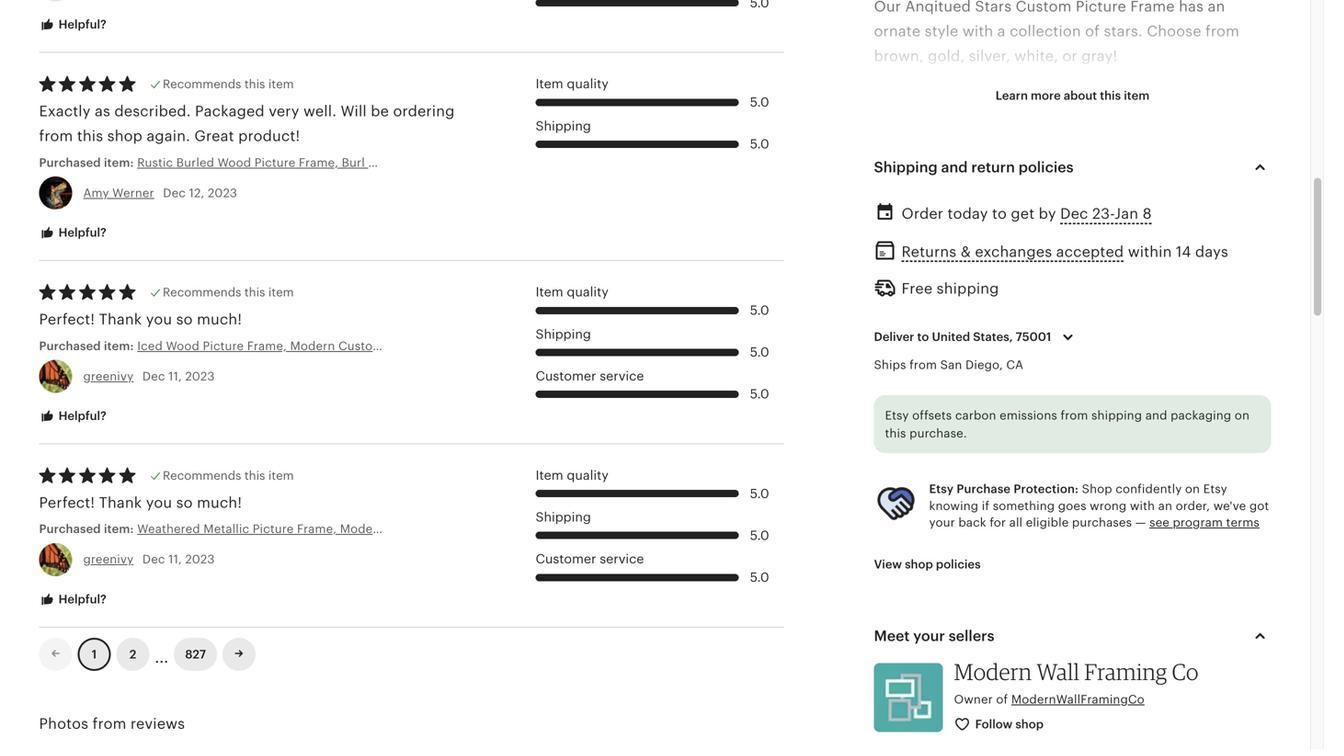 Task type: vqa. For each thing, say whether or not it's contained in the screenshot.
$ 94.61 $ 236.52 (60% off) ( $ 31.54 each)
no



Task type: locate. For each thing, give the bounding box(es) containing it.
helpful?
[[56, 18, 107, 31], [56, 226, 107, 240], [56, 409, 107, 423], [56, 593, 107, 607]]

1 vertical spatial thank
[[99, 495, 142, 511]]

2 service from the top
[[600, 552, 644, 567]]

custom down the 'check'
[[995, 398, 1048, 415]]

and
[[942, 159, 968, 176], [1133, 298, 1160, 315], [947, 373, 974, 390], [1146, 409, 1168, 423], [951, 498, 978, 515], [1215, 598, 1242, 615], [1055, 648, 1082, 665], [911, 749, 938, 750]]

style
[[925, 23, 959, 40]]

back
[[959, 516, 987, 530]]

0 vertical spatial service
[[600, 369, 644, 384]]

1/4"
[[981, 198, 1006, 215]]

0 vertical spatial contact
[[874, 423, 932, 440]]

8 5.0 from the top
[[750, 570, 770, 585]]

of up follow shop
[[1013, 699, 1028, 715]]

are down packaging
[[1211, 423, 1233, 440]]

thank for 2nd greenivy link from the bottom of the page
[[99, 311, 142, 328]]

meet your sellers button
[[858, 615, 1289, 659]]

1 vertical spatial picture
[[949, 273, 1000, 290]]

2 rabbet from the top
[[874, 198, 926, 215]]

we right 5.
[[891, 648, 913, 665]]

1 perfect!  thank you so much! from the top
[[39, 311, 242, 328]]

you!
[[1135, 623, 1166, 640]]

1 helpful? button from the top
[[25, 8, 120, 42]]

0 vertical spatial we
[[1185, 423, 1207, 440]]

of up "follow shop" link
[[997, 693, 1009, 707]]

1 vertical spatial quality
[[567, 285, 609, 300]]

customer
[[536, 369, 597, 384], [536, 552, 597, 567]]

1 quality from the top
[[567, 77, 609, 91]]

rabbet up 'what'
[[874, 198, 926, 215]]

0 horizontal spatial shipping
[[937, 281, 1000, 297]]

by right get
[[1039, 206, 1057, 222]]

program
[[1173, 516, 1224, 530]]

0 vertical spatial frame
[[1131, 0, 1176, 14]]

0 vertical spatial section
[[1112, 523, 1165, 540]]

got
[[1250, 499, 1270, 513]]

shop inside button
[[905, 558, 934, 572]]

hardwood
[[874, 498, 947, 515]]

custom down the sellers
[[952, 648, 1005, 665]]

1 helpful? from the top
[[56, 18, 107, 31]]

down
[[1128, 724, 1167, 740]]

3 item from the top
[[536, 468, 564, 483]]

an down the "confidently"
[[1159, 499, 1173, 513]]

item for amy werner link at the left of the page
[[536, 77, 564, 91]]

1 recommends from the top
[[163, 77, 241, 91]]

ordering up hand.
[[1192, 373, 1253, 390]]

for down glare.
[[1030, 749, 1050, 750]]

custom inside what to know: 1. custom picture frames are measured from the rear opening. measure your entire piece and then select the same size in the dropdown. if you have a size not listed, message us for further instruction! 2. double and triple check your size prior to ordering as each frame is custom made to order by hand. contact us if you have any questions at all. we are here to help! 3. all of our frames are handcrafted from natural hardwood and come with only premium components. check out our "what's included" section below to see what your frame comes with. 4. the personalization section is for the orientation of your artwork only. type in vertical or horizontal and we will install the hanging hardware for you! 5. we take custom frame and matting orders of all sorts! contact us for a direct consultation. 6. we offer 3 types of upgraded acrylic to protect your art from fading and/or glare. scroll down to find the links and message us for a 15% discount when y
[[889, 273, 945, 290]]

2 vertical spatial purchased item:
[[39, 523, 137, 536]]

item inside dropdown button
[[1125, 89, 1150, 103]]

by
[[1039, 206, 1057, 222], [1158, 398, 1176, 415]]

your up made
[[1067, 373, 1099, 390]]

consultation.
[[1083, 673, 1177, 690]]

2 horizontal spatial with
[[1131, 499, 1156, 513]]

frame height: 5/8" rabbet depth: 3/8" rabbet width: 1/4"
[[874, 148, 1011, 215]]

helpful? button for 1st greenivy link from the bottom
[[25, 583, 120, 617]]

contact up the help!
[[874, 423, 932, 440]]

greenivy dec 11, 2023 for 2nd greenivy link from the bottom of the page
[[83, 370, 215, 384]]

item for 1st greenivy link from the bottom
[[536, 468, 564, 483]]

deliver to united states, 75001
[[874, 331, 1052, 344]]

as inside "exactly as described. packaged very well. will be ordering from this shop again. great product!"
[[95, 103, 110, 120]]

greenivy
[[83, 370, 134, 384], [83, 553, 134, 567]]

this inside dropdown button
[[1101, 89, 1122, 103]]

1 vertical spatial if
[[982, 499, 990, 513]]

for up 'matting'
[[1111, 623, 1131, 640]]

know:
[[946, 248, 996, 265]]

to up the questions
[[1097, 398, 1111, 415]]

message
[[922, 348, 986, 365], [942, 749, 1006, 750]]

2 perfect! from the top
[[39, 495, 95, 511]]

2023
[[208, 186, 237, 200], [185, 370, 215, 384], [185, 553, 215, 567]]

1 vertical spatial as
[[874, 398, 890, 415]]

2 vertical spatial 2023
[[185, 553, 215, 567]]

etsy inside shop confidently on etsy knowing if something goes wrong with an order, we've got your back for all eligible purchases —
[[1204, 483, 1228, 497]]

all inside shop confidently on etsy knowing if something goes wrong with an order, we've got your back for all eligible purchases —
[[1010, 516, 1023, 530]]

quality for amy werner link at the left of the page
[[567, 77, 609, 91]]

customer service for 1st greenivy link from the bottom
[[536, 552, 644, 567]]

to
[[921, 248, 942, 265]]

our anqitued stars custom picture frame has an ornate style with a collection of stars. choose from brown, gold, silver, white, or gray!
[[874, 0, 1240, 65]]

3 purchased item: from the top
[[39, 523, 137, 536]]

helpful? button for amy werner link at the left of the page
[[25, 216, 120, 250]]

2 horizontal spatial shop
[[1016, 718, 1044, 732]]

0 vertical spatial item
[[536, 77, 564, 91]]

1 vertical spatial greenivy dec 11, 2023
[[83, 553, 215, 567]]

1 horizontal spatial shop
[[905, 558, 934, 572]]

1 horizontal spatial frame
[[1131, 0, 1176, 14]]

learn more about this item
[[996, 89, 1150, 103]]

us down and/or
[[1010, 749, 1026, 750]]

1 vertical spatial perfect!  thank you so much!
[[39, 495, 242, 511]]

2 item from the top
[[536, 285, 564, 300]]

shop down the described.
[[107, 128, 143, 145]]

perfect! for 1st greenivy link from the bottom
[[39, 495, 95, 511]]

or inside what to know: 1. custom picture frames are measured from the rear opening. measure your entire piece and then select the same size in the dropdown. if you have a size not listed, message us for further instruction! 2. double and triple check your size prior to ordering as each frame is custom made to order by hand. contact us if you have any questions at all. we are here to help! 3. all of our frames are handcrafted from natural hardwood and come with only premium components. check out our "what's included" section below to see what your frame comes with. 4. the personalization section is for the orientation of your artwork only. type in vertical or horizontal and we will install the hanging hardware for you! 5. we take custom frame and matting orders of all sorts! contact us for a direct consultation. 6. we offer 3 types of upgraded acrylic to protect your art from fading and/or glare. scroll down to find the links and message us for a 15% discount when y
[[1120, 598, 1135, 615]]

to inside deliver to united states, 75001 dropdown button
[[918, 331, 930, 344]]

2 vertical spatial item:
[[104, 523, 134, 536]]

only.
[[969, 598, 1003, 615]]

1 greenivy from the top
[[83, 370, 134, 384]]

3 recommends from the top
[[163, 469, 241, 483]]

check
[[1019, 373, 1063, 390]]

3 helpful? button from the top
[[25, 400, 120, 434]]

an inside our anqitued stars custom picture frame has an ornate style with a collection of stars. choose from brown, gold, silver, white, or gray!
[[1208, 0, 1226, 14]]

1 vertical spatial or
[[1120, 598, 1135, 615]]

message down the united
[[922, 348, 986, 365]]

an inside shop confidently on etsy knowing if something goes wrong with an order, we've got your back for all eligible purchases —
[[1159, 499, 1173, 513]]

and up back
[[951, 498, 978, 515]]

deliver
[[874, 331, 915, 344]]

0 horizontal spatial is
[[979, 398, 991, 415]]

2 recommends this item from the top
[[163, 286, 294, 300]]

greenivy link
[[83, 370, 134, 384], [83, 553, 134, 567]]

message down fading
[[942, 749, 1006, 750]]

1 vertical spatial recommends
[[163, 286, 241, 300]]

exchanges
[[976, 244, 1053, 260]]

1 vertical spatial item
[[536, 285, 564, 300]]

1 horizontal spatial is
[[1094, 573, 1105, 590]]

an right the has
[[1208, 0, 1226, 14]]

1 customer from the top
[[536, 369, 597, 384]]

1 purchased from the top
[[39, 156, 101, 170]]

shop for view shop policies
[[905, 558, 934, 572]]

1 5.0 from the top
[[750, 95, 770, 109]]

emissions
[[1000, 409, 1058, 423]]

2 vertical spatial quality
[[567, 468, 609, 483]]

0 vertical spatial shipping
[[937, 281, 1000, 297]]

2023 for 2nd greenivy link from the bottom of the page
[[185, 370, 215, 384]]

1 horizontal spatial in
[[1045, 598, 1058, 615]]

section down with.
[[1037, 573, 1089, 590]]

frame inside frame height: 5/8" rabbet depth: 3/8" rabbet width: 1/4"
[[874, 148, 919, 165]]

we down packaging
[[1185, 423, 1207, 440]]

much! for 2nd greenivy link from the bottom of the page
[[197, 311, 242, 328]]

1 much! from the top
[[197, 311, 242, 328]]

the up the select
[[1199, 273, 1223, 290]]

1 11, from the top
[[169, 370, 182, 384]]

direct
[[1037, 673, 1079, 690]]

or right vertical
[[1120, 598, 1135, 615]]

as inside what to know: 1. custom picture frames are measured from the rear opening. measure your entire piece and then select the same size in the dropdown. if you have a size not listed, message us for further instruction! 2. double and triple check your size prior to ordering as each frame is custom made to order by hand. contact us if you have any questions at all. we are here to help! 3. all of our frames are handcrafted from natural hardwood and come with only premium components. check out our "what's included" section below to see what your frame comes with. 4. the personalization section is for the orientation of your artwork only. type in vertical or horizontal and we will install the hanging hardware for you! 5. we take custom frame and matting orders of all sorts! contact us for a direct consultation. 6. we offer 3 types of upgraded acrylic to protect your art from fading and/or glare. scroll down to find the links and message us for a 15% discount when y
[[874, 398, 890, 415]]

etsy for etsy purchase protection:
[[930, 483, 954, 497]]

frame down frame
[[874, 148, 919, 165]]

as right exactly
[[95, 103, 110, 120]]

any
[[1038, 423, 1064, 440]]

wall
[[1037, 659, 1080, 686]]

size down instruction! on the right
[[1103, 373, 1130, 390]]

section down premium at the bottom
[[1112, 523, 1165, 540]]

1 recommends this item from the top
[[163, 77, 294, 91]]

shipping up the questions
[[1092, 409, 1143, 423]]

helpful? for 2nd greenivy link from the bottom of the page helpful? 'button'
[[56, 409, 107, 423]]

in right 'type'
[[1045, 598, 1058, 615]]

glare.
[[1038, 724, 1078, 740]]

1 vertical spatial 2023
[[185, 370, 215, 384]]

0 vertical spatial purchased
[[39, 156, 101, 170]]

of right the orders
[[1197, 648, 1211, 665]]

service for 2nd greenivy link from the bottom of the page
[[600, 369, 644, 384]]

your down knowing at the bottom of the page
[[930, 516, 956, 530]]

0 vertical spatial item quality
[[536, 77, 609, 91]]

1 vertical spatial policies
[[937, 558, 981, 572]]

1 thank from the top
[[99, 311, 142, 328]]

2 customer service from the top
[[536, 552, 644, 567]]

by up all.
[[1158, 398, 1176, 415]]

item: for amy werner link at the left of the page
[[104, 156, 134, 170]]

from up "double"
[[910, 358, 938, 372]]

see right —
[[1150, 516, 1170, 530]]

0 vertical spatial perfect!  thank you so much!
[[39, 311, 242, 328]]

and up the at
[[1146, 409, 1168, 423]]

item quality for 2nd greenivy link from the bottom of the page
[[536, 285, 609, 300]]

2 helpful? from the top
[[56, 226, 107, 240]]

this inside "exactly as described. packaged very well. will be ordering from this shop again. great product!"
[[77, 128, 103, 145]]

0 horizontal spatial etsy
[[886, 409, 910, 423]]

ordering inside what to know: 1. custom picture frames are measured from the rear opening. measure your entire piece and then select the same size in the dropdown. if you have a size not listed, message us for further instruction! 2. double and triple check your size prior to ordering as each frame is custom made to order by hand. contact us if you have any questions at all. we are here to help! 3. all of our frames are handcrafted from natural hardwood and come with only premium components. check out our "what's included" section below to see what your frame comes with. 4. the personalization section is for the orientation of your artwork only. type in vertical or horizontal and we will install the hanging hardware for you! 5. we take custom frame and matting orders of all sorts! contact us for a direct consultation. 6. we offer 3 types of upgraded acrylic to protect your art from fading and/or glare. scroll down to find the links and message us for a 15% discount when y
[[1192, 373, 1253, 390]]

our down knowing at the bottom of the page
[[952, 523, 976, 540]]

to right prior
[[1173, 373, 1188, 390]]

custom up collection
[[1016, 0, 1072, 14]]

gray!
[[1082, 48, 1118, 65]]

links
[[874, 749, 907, 750]]

select
[[1200, 298, 1243, 315]]

amy
[[83, 186, 109, 200]]

recommends for 1st greenivy link from the bottom
[[163, 469, 241, 483]]

2 perfect!  thank you so much! from the top
[[39, 495, 242, 511]]

0 vertical spatial as
[[95, 103, 110, 120]]

thank
[[99, 311, 142, 328], [99, 495, 142, 511]]

section
[[1112, 523, 1165, 540], [1037, 573, 1089, 590]]

0 vertical spatial greenivy
[[83, 370, 134, 384]]

questions
[[1068, 423, 1138, 440]]

is up vertical
[[1094, 573, 1105, 590]]

0 vertical spatial greenivy dec 11, 2023
[[83, 370, 215, 384]]

your up take
[[914, 628, 946, 645]]

in
[[948, 323, 961, 340], [1045, 598, 1058, 615]]

3 5.0 from the top
[[750, 303, 770, 318]]

0 vertical spatial purchased item:
[[39, 156, 137, 170]]

1 vertical spatial perfect!
[[39, 495, 95, 511]]

0 vertical spatial picture
[[1076, 0, 1127, 14]]

0 horizontal spatial frame
[[874, 148, 919, 165]]

is down triple
[[979, 398, 991, 415]]

1 service from the top
[[600, 369, 644, 384]]

service
[[600, 369, 644, 384], [600, 552, 644, 567]]

if
[[957, 423, 966, 440], [982, 499, 990, 513]]

shipping inside dropdown button
[[874, 159, 938, 176]]

1 vertical spatial item quality
[[536, 285, 609, 300]]

1 horizontal spatial section
[[1112, 523, 1165, 540]]

1 horizontal spatial are
[[1060, 273, 1082, 290]]

0 horizontal spatial or
[[1063, 48, 1078, 65]]

2 so from the top
[[176, 495, 193, 511]]

picture inside what to know: 1. custom picture frames are measured from the rear opening. measure your entire piece and then select the same size in the dropdown. if you have a size not listed, message us for further instruction! 2. double and triple check your size prior to ordering as each frame is custom made to order by hand. contact us if you have any questions at all. we are here to help! 3. all of our frames are handcrafted from natural hardwood and come with only premium components. check out our "what's included" section below to see what your frame comes with. 4. the personalization section is for the orientation of your artwork only. type in vertical or horizontal and we will install the hanging hardware for you! 5. we take custom frame and matting orders of all sorts! contact us for a direct consultation. 6. we offer 3 types of upgraded acrylic to protect your art from fading and/or glare. scroll down to find the links and message us for a 15% discount when y
[[949, 273, 1000, 290]]

3 recommends this item from the top
[[163, 469, 294, 483]]

custom up opening. on the right
[[889, 273, 945, 290]]

something
[[993, 499, 1055, 513]]

are up 'something'
[[1015, 473, 1037, 490]]

0 vertical spatial 2023
[[208, 186, 237, 200]]

0 vertical spatial so
[[176, 311, 193, 328]]

1 horizontal spatial etsy
[[930, 483, 954, 497]]

see inside what to know: 1. custom picture frames are measured from the rear opening. measure your entire piece and then select the same size in the dropdown. if you have a size not listed, message us for further instruction! 2. double and triple check your size prior to ordering as each frame is custom made to order by hand. contact us if you have any questions at all. we are here to help! 3. all of our frames are handcrafted from natural hardwood and come with only premium components. check out our "what's included" section below to see what your frame comes with. 4. the personalization section is for the orientation of your artwork only. type in vertical or horizontal and we will install the hanging hardware for you! 5. we take custom frame and matting orders of all sorts! contact us for a direct consultation. 6. we offer 3 types of upgraded acrylic to protect your art from fading and/or glare. scroll down to find the links and message us for a 15% discount when y
[[1235, 523, 1260, 540]]

frame down hanging on the right
[[1009, 648, 1051, 665]]

from right 'photos'
[[93, 716, 127, 733]]

0 vertical spatial rabbet
[[874, 173, 926, 190]]

modernwallframingco link
[[1012, 693, 1145, 707]]

we
[[1246, 598, 1267, 615]]

0 vertical spatial shop
[[107, 128, 143, 145]]

rabbet up order
[[874, 173, 926, 190]]

&
[[961, 244, 972, 260]]

0 vertical spatial on
[[1235, 409, 1250, 423]]

2 purchased item: from the top
[[39, 339, 137, 353]]

2 vertical spatial item quality
[[536, 468, 609, 483]]

1 greenivy link from the top
[[83, 370, 134, 384]]

3 helpful? from the top
[[56, 409, 107, 423]]

3 item: from the top
[[104, 523, 134, 536]]

etsy up components.
[[1204, 483, 1228, 497]]

1 vertical spatial is
[[1094, 573, 1105, 590]]

0 horizontal spatial picture
[[949, 273, 1000, 290]]

2 item: from the top
[[104, 339, 134, 353]]

if inside shop confidently on etsy knowing if something goes wrong with an order, we've got your back for all eligible purchases —
[[982, 499, 990, 513]]

so for 1st greenivy link from the bottom
[[176, 495, 193, 511]]

0 vertical spatial policies
[[1019, 159, 1074, 176]]

your inside shop confidently on etsy knowing if something goes wrong with an order, we've got your back for all eligible purchases —
[[930, 516, 956, 530]]

2 link
[[116, 638, 150, 672]]

our up knowing at the bottom of the page
[[933, 473, 957, 490]]

1 rabbet from the top
[[874, 173, 926, 190]]

0 vertical spatial custom
[[1016, 0, 1072, 14]]

or left the gray!
[[1063, 48, 1078, 65]]

etsy inside etsy offsets carbon emissions from shipping and packaging on this purchase.
[[886, 409, 910, 423]]

your down out
[[914, 548, 946, 565]]

for down come
[[990, 516, 1007, 530]]

brown,
[[874, 48, 924, 65]]

perfect!  thank you so much! for 1st greenivy link from the bottom
[[39, 495, 242, 511]]

etsy up knowing at the bottom of the page
[[930, 483, 954, 497]]

4 helpful? from the top
[[56, 593, 107, 607]]

2 greenivy dec 11, 2023 from the top
[[83, 553, 215, 567]]

purchased item:
[[39, 156, 137, 170], [39, 339, 137, 353], [39, 523, 137, 536]]

1 item: from the top
[[104, 156, 134, 170]]

as down the 2.
[[874, 398, 890, 415]]

4 helpful? button from the top
[[25, 583, 120, 617]]

2 much! from the top
[[197, 495, 242, 511]]

1 vertical spatial purchased item:
[[39, 339, 137, 353]]

return
[[972, 159, 1016, 176]]

amy werner dec 12, 2023
[[83, 186, 237, 200]]

1 vertical spatial by
[[1158, 398, 1176, 415]]

we right 6.
[[892, 699, 914, 715]]

etsy offsets carbon emissions from shipping and packaging on this purchase.
[[886, 409, 1250, 441]]

1 vertical spatial greenivy link
[[83, 553, 134, 567]]

1 vertical spatial frame
[[874, 148, 919, 165]]

about
[[1064, 89, 1098, 103]]

your
[[1007, 298, 1039, 315], [1067, 373, 1099, 390], [930, 516, 956, 530], [914, 548, 946, 565], [874, 598, 907, 615], [914, 628, 946, 645], [1234, 699, 1266, 715]]

a
[[998, 23, 1006, 40], [1157, 323, 1165, 340], [1025, 673, 1033, 690], [1054, 749, 1063, 750]]

find
[[1190, 724, 1218, 740]]

1 purchased item: from the top
[[39, 156, 137, 170]]

0 vertical spatial if
[[957, 423, 966, 440]]

triple
[[978, 373, 1015, 390]]

sellers
[[949, 628, 995, 645]]

much!
[[197, 311, 242, 328], [197, 495, 242, 511]]

7 5.0 from the top
[[750, 528, 770, 543]]

of up the gray!
[[1086, 23, 1100, 40]]

0 vertical spatial perfect!
[[39, 311, 95, 328]]

see program terms link
[[1150, 516, 1260, 530]]

picture up "measure"
[[949, 273, 1000, 290]]

see down got
[[1235, 523, 1260, 540]]

827
[[185, 648, 206, 662]]

for up vertical
[[1109, 573, 1129, 590]]

0 vertical spatial our
[[933, 473, 957, 490]]

product!
[[238, 128, 300, 145]]

take
[[918, 648, 948, 665]]

contact up offer
[[919, 673, 976, 690]]

and inside etsy offsets carbon emissions from shipping and packaging on this purchase.
[[1146, 409, 1168, 423]]

1 item from the top
[[536, 77, 564, 91]]

1 customer service from the top
[[536, 369, 644, 384]]

2 customer from the top
[[536, 552, 597, 567]]

recommends for 2nd greenivy link from the bottom of the page
[[163, 286, 241, 300]]

1 horizontal spatial by
[[1158, 398, 1176, 415]]

great
[[194, 128, 234, 145]]

2 horizontal spatial etsy
[[1204, 483, 1228, 497]]

1 so from the top
[[176, 311, 193, 328]]

or inside our anqitued stars custom picture frame has an ornate style with a collection of stars. choose from brown, gold, silver, white, or gray!
[[1063, 48, 1078, 65]]

1 vertical spatial recommends this item
[[163, 286, 294, 300]]

item
[[536, 77, 564, 91], [536, 285, 564, 300], [536, 468, 564, 483]]

0 horizontal spatial shop
[[107, 128, 143, 145]]

days
[[1196, 244, 1229, 260]]

shipping and return policies
[[874, 159, 1074, 176]]

customer service
[[536, 369, 644, 384], [536, 552, 644, 567]]

a down the stars
[[998, 23, 1006, 40]]

2 vertical spatial are
[[1015, 473, 1037, 490]]

hand.
[[1180, 398, 1220, 415]]

frame up personalization
[[950, 548, 991, 565]]

1 horizontal spatial with
[[1026, 498, 1057, 515]]

0 horizontal spatial with
[[963, 23, 994, 40]]

follow shop
[[976, 718, 1044, 732]]

1 horizontal spatial as
[[874, 398, 890, 415]]

customer for 2nd greenivy link from the bottom of the page
[[536, 369, 597, 384]]

with up silver,
[[963, 23, 994, 40]]

1 horizontal spatial shipping
[[1092, 409, 1143, 423]]

1 greenivy dec 11, 2023 from the top
[[83, 370, 215, 384]]

all inside what to know: 1. custom picture frames are measured from the rear opening. measure your entire piece and then select the same size in the dropdown. if you have a size not listed, message us for further instruction! 2. double and triple check your size prior to ordering as each frame is custom made to order by hand. contact us if you have any questions at all. we are here to help! 3. all of our frames are handcrafted from natural hardwood and come with only premium components. check out our "what's included" section below to see what your frame comes with. 4. the personalization section is for the orientation of your artwork only. type in vertical or horizontal and we will install the hanging hardware for you! 5. we take custom frame and matting orders of all sorts! contact us for a direct consultation. 6. we offer 3 types of upgraded acrylic to protect your art from fading and/or glare. scroll down to find the links and message us for a 15% discount when y
[[1215, 648, 1232, 665]]

policies up personalization
[[937, 558, 981, 572]]

frame up choose
[[1131, 0, 1176, 14]]

0 vertical spatial by
[[1039, 206, 1057, 222]]

to up 3.
[[874, 448, 889, 465]]

item quality for 1st greenivy link from the bottom
[[536, 468, 609, 483]]

1 vertical spatial greenivy
[[83, 553, 134, 567]]

are up entire
[[1060, 273, 1082, 290]]

2 item quality from the top
[[536, 285, 609, 300]]

1 horizontal spatial or
[[1120, 598, 1135, 615]]

has
[[1180, 0, 1204, 14]]

to left get
[[993, 206, 1007, 222]]

gold,
[[928, 48, 965, 65]]

from inside "exactly as described. packaged very well. will be ordering from this shop again. great product!"
[[39, 128, 73, 145]]

custom inside our anqitued stars custom picture frame has an ornate style with a collection of stars. choose from brown, gold, silver, white, or gray!
[[1016, 0, 1072, 14]]

0 horizontal spatial custom
[[889, 273, 945, 290]]

of right all
[[914, 473, 929, 490]]

picture up stars.
[[1076, 0, 1127, 14]]

size down 'then'
[[1169, 323, 1197, 340]]

to left the united
[[918, 331, 930, 344]]

0 vertical spatial recommends
[[163, 77, 241, 91]]

purchased item: for 1st greenivy link from the bottom
[[39, 523, 137, 536]]

terms
[[1227, 516, 1260, 530]]

2 purchased from the top
[[39, 339, 101, 353]]

from right choose
[[1206, 23, 1240, 40]]

0 vertical spatial 11,
[[169, 370, 182, 384]]

0 horizontal spatial an
[[1159, 499, 1173, 513]]

1 horizontal spatial custom
[[1016, 0, 1072, 14]]

1 item quality from the top
[[536, 77, 609, 91]]

with inside our anqitued stars custom picture frame has an ornate style with a collection of stars. choose from brown, gold, silver, white, or gray!
[[963, 23, 994, 40]]

ordering right be
[[393, 103, 455, 120]]

have down emissions
[[1000, 423, 1034, 440]]

and down san
[[947, 373, 974, 390]]

from inside etsy offsets carbon emissions from shipping and packaging on this purchase.
[[1061, 409, 1089, 423]]

0 vertical spatial customer service
[[536, 369, 644, 384]]

1 horizontal spatial policies
[[1019, 159, 1074, 176]]

1 perfect! from the top
[[39, 311, 95, 328]]

shop right follow
[[1016, 718, 1044, 732]]

frame up "purchase."
[[933, 398, 975, 415]]

shop inside "exactly as described. packaged very well. will be ordering from this shop again. great product!"
[[107, 128, 143, 145]]

shipping inside etsy offsets carbon emissions from shipping and packaging on this purchase.
[[1092, 409, 1143, 423]]

3 purchased from the top
[[39, 523, 101, 536]]

item quality
[[536, 77, 609, 91], [536, 285, 609, 300], [536, 468, 609, 483]]

3 quality from the top
[[567, 468, 609, 483]]

2 quality from the top
[[567, 285, 609, 300]]

your up 'will'
[[874, 598, 907, 615]]

the
[[1199, 273, 1223, 290], [1247, 298, 1271, 315], [965, 323, 989, 340], [1133, 573, 1157, 590], [950, 623, 973, 640], [1222, 724, 1246, 740]]

goes
[[1059, 499, 1087, 513]]

0 horizontal spatial by
[[1039, 206, 1057, 222]]

1 vertical spatial so
[[176, 495, 193, 511]]

0 vertical spatial quality
[[567, 77, 609, 91]]

2 recommends from the top
[[163, 286, 241, 300]]

greenivy for 1st greenivy link from the bottom
[[83, 553, 134, 567]]

in down "measure"
[[948, 323, 961, 340]]

6 5.0 from the top
[[750, 487, 770, 501]]

have up instruction! on the right
[[1119, 323, 1153, 340]]

with up —
[[1131, 499, 1156, 513]]

1 vertical spatial rabbet
[[874, 198, 926, 215]]

check
[[874, 523, 920, 540]]

install
[[903, 623, 945, 640]]

2 helpful? button from the top
[[25, 216, 120, 250]]

and left we
[[1215, 598, 1242, 615]]

and left 'return' at the top
[[942, 159, 968, 176]]

helpful? button for 2nd greenivy link from the bottom of the page
[[25, 400, 120, 434]]

2 greenivy from the top
[[83, 553, 134, 567]]

perfect! for 2nd greenivy link from the bottom of the page
[[39, 311, 95, 328]]

ordering inside "exactly as described. packaged very well. will be ordering from this shop again. great product!"
[[393, 103, 455, 120]]

1 vertical spatial item:
[[104, 339, 134, 353]]

2 thank from the top
[[99, 495, 142, 511]]

picture inside our anqitued stars custom picture frame has an ornate style with a collection of stars. choose from brown, gold, silver, white, or gray!
[[1076, 0, 1127, 14]]

1 horizontal spatial see
[[1235, 523, 1260, 540]]

modernwallframingco
[[1012, 693, 1145, 707]]

all right co
[[1215, 648, 1232, 665]]

2 vertical spatial shop
[[1016, 718, 1044, 732]]

the down rear
[[1247, 298, 1271, 315]]

1 vertical spatial service
[[600, 552, 644, 567]]

states,
[[974, 331, 1013, 344]]

a down glare.
[[1054, 749, 1063, 750]]

3 item quality from the top
[[536, 468, 609, 483]]



Task type: describe. For each thing, give the bounding box(es) containing it.
1 vertical spatial in
[[1045, 598, 1058, 615]]

on inside etsy offsets carbon emissions from shipping and packaging on this purchase.
[[1235, 409, 1250, 423]]

customer for 1st greenivy link from the bottom
[[536, 552, 597, 567]]

1 vertical spatial message
[[942, 749, 1006, 750]]

more
[[1031, 89, 1061, 103]]

comes
[[996, 548, 1043, 565]]

item for 2nd greenivy link from the bottom of the page
[[536, 285, 564, 300]]

8
[[1143, 206, 1152, 222]]

1 horizontal spatial size
[[1103, 373, 1130, 390]]

2.
[[874, 373, 887, 390]]

perfect!  thank you so much! for 2nd greenivy link from the bottom of the page
[[39, 311, 242, 328]]

and right links on the bottom right of the page
[[911, 749, 938, 750]]

recommends for amy werner link at the left of the page
[[163, 77, 241, 91]]

5/8"
[[980, 148, 1009, 165]]

diego,
[[966, 358, 1004, 372]]

a left direct
[[1025, 673, 1033, 690]]

your right protect
[[1234, 699, 1266, 715]]

quality for 2nd greenivy link from the bottom of the page
[[567, 285, 609, 300]]

for down 75001
[[1011, 348, 1031, 365]]

returns & exchanges accepted within 14 days
[[902, 244, 1229, 260]]

much! for 1st greenivy link from the bottom
[[197, 495, 242, 511]]

opening.
[[874, 298, 938, 315]]

accepted
[[1057, 244, 1125, 260]]

if inside what to know: 1. custom picture frames are measured from the rear opening. measure your entire piece and then select the same size in the dropdown. if you have a size not listed, message us for further instruction! 2. double and triple check your size prior to ordering as each frame is custom made to order by hand. contact us if you have any questions at all. we are here to help! 3. all of our frames are handcrafted from natural hardwood and come with only premium components. check out our "what's included" section below to see what your frame comes with. 4. the personalization section is for the orientation of your artwork only. type in vertical or horizontal and we will install the hanging hardware for you! 5. we take custom frame and matting orders of all sorts! contact us for a direct consultation. 6. we offer 3 types of upgraded acrylic to protect your art from fading and/or glare. scroll down to find the links and message us for a 15% discount when y
[[957, 423, 966, 440]]

this inside etsy offsets carbon emissions from shipping and packaging on this purchase.
[[886, 427, 907, 441]]

art
[[874, 724, 894, 740]]

purchases
[[1073, 516, 1133, 530]]

anqitued
[[906, 0, 972, 14]]

double
[[891, 373, 943, 390]]

us left ca
[[990, 348, 1007, 365]]

stars
[[976, 0, 1012, 14]]

when
[[1164, 749, 1203, 750]]

helpful? for 4th helpful? 'button' from the bottom
[[56, 18, 107, 31]]

to down we've
[[1216, 523, 1231, 540]]

us down offsets
[[936, 423, 953, 440]]

all
[[892, 473, 910, 490]]

white,
[[1015, 48, 1059, 65]]

modern
[[955, 659, 1033, 686]]

by inside what to know: 1. custom picture frames are measured from the rear opening. measure your entire piece and then select the same size in the dropdown. if you have a size not listed, message us for further instruction! 2. double and triple check your size prior to ordering as each frame is custom made to order by hand. contact us if you have any questions at all. we are here to help! 3. all of our frames are handcrafted from natural hardwood and come with only premium components. check out our "what's included" section below to see what your frame comes with. 4. the personalization section is for the orientation of your artwork only. type in vertical or horizontal and we will install the hanging hardware for you! 5. we take custom frame and matting orders of all sorts! contact us for a direct consultation. 6. we offer 3 types of upgraded acrylic to protect your art from fading and/or glare. scroll down to find the links and message us for a 15% discount when y
[[1158, 398, 1176, 415]]

from up 'then'
[[1161, 273, 1195, 290]]

natural
[[1172, 473, 1222, 490]]

well.
[[304, 103, 337, 120]]

today
[[948, 206, 989, 222]]

scroll
[[1082, 724, 1124, 740]]

what
[[874, 548, 909, 565]]

0 vertical spatial in
[[948, 323, 961, 340]]

order today to get by dec 23-jan 8
[[902, 206, 1152, 222]]

with inside shop confidently on etsy knowing if something goes wrong with an order, we've got your back for all eligible purchases —
[[1131, 499, 1156, 513]]

order
[[1115, 398, 1154, 415]]

1 vertical spatial frame
[[950, 548, 991, 565]]

us up owner in the bottom right of the page
[[980, 673, 997, 690]]

frame inside our anqitued stars custom picture frame has an ornate style with a collection of stars. choose from brown, gold, silver, white, or gray!
[[1131, 0, 1176, 14]]

listed,
[[874, 348, 918, 365]]

etsy for etsy offsets carbon emissions from shipping and packaging on this purchase.
[[886, 409, 910, 423]]

policies inside dropdown button
[[1019, 159, 1074, 176]]

the down "artwork"
[[950, 623, 973, 640]]

modern wall framing co owner of modernwallframingco
[[955, 659, 1199, 707]]

the up horizontal
[[1133, 573, 1157, 590]]

for inside shop confidently on etsy knowing if something goes wrong with an order, we've got your back for all eligible purchases —
[[990, 516, 1007, 530]]

acrylic
[[1106, 699, 1154, 715]]

orders
[[1146, 648, 1193, 665]]

of up we
[[1243, 573, 1258, 590]]

exactly as described. packaged very well. will be ordering from this shop again. great product!
[[39, 103, 455, 145]]

thank for 1st greenivy link from the bottom
[[99, 495, 142, 511]]

collection
[[1010, 23, 1082, 40]]

instruction!
[[1089, 348, 1171, 365]]

2 vertical spatial we
[[892, 699, 914, 715]]

2023 for 1st greenivy link from the bottom
[[185, 553, 215, 567]]

1 vertical spatial we
[[891, 648, 913, 665]]

4 5.0 from the top
[[750, 345, 770, 360]]

the right the find
[[1222, 724, 1246, 740]]

3/8"
[[982, 173, 1011, 190]]

a inside our anqitued stars custom picture frame has an ornate style with a collection of stars. choose from brown, gold, silver, white, or gray!
[[998, 23, 1006, 40]]

and left 'then'
[[1133, 298, 1160, 315]]

6.
[[874, 699, 888, 715]]

greenivy for 2nd greenivy link from the bottom of the page
[[83, 370, 134, 384]]

a down 'then'
[[1157, 323, 1165, 340]]

policies inside button
[[937, 558, 981, 572]]

0 horizontal spatial are
[[1015, 473, 1037, 490]]

on inside shop confidently on etsy knowing if something goes wrong with an order, we've got your back for all eligible purchases —
[[1186, 483, 1201, 497]]

2 greenivy link from the top
[[83, 553, 134, 567]]

2 horizontal spatial are
[[1211, 423, 1233, 440]]

12,
[[189, 186, 205, 200]]

purchased item: for 2nd greenivy link from the bottom of the page
[[39, 339, 137, 353]]

components.
[[1164, 498, 1259, 515]]

offer
[[918, 699, 952, 715]]

of inside our anqitued stars custom picture frame has an ornate style with a collection of stars. choose from brown, gold, silver, white, or gray!
[[1086, 23, 1100, 40]]

1 vertical spatial our
[[952, 523, 976, 540]]

and inside shipping and return policies dropdown button
[[942, 159, 968, 176]]

the
[[892, 573, 919, 590]]

customer service for 2nd greenivy link from the bottom of the page
[[536, 369, 644, 384]]

carbon
[[956, 409, 997, 423]]

modern wall framing co image
[[874, 664, 943, 733]]

—
[[1136, 516, 1147, 530]]

see program terms
[[1150, 516, 1260, 530]]

type
[[1007, 598, 1041, 615]]

item: for 1st greenivy link from the bottom
[[104, 523, 134, 536]]

out
[[924, 523, 948, 540]]

piece
[[1089, 298, 1129, 315]]

0 horizontal spatial see
[[1150, 516, 1170, 530]]

san
[[941, 358, 963, 372]]

specifications:
[[928, 98, 1054, 115]]

learn
[[996, 89, 1029, 103]]

greenivy dec 11, 2023 for 1st greenivy link from the bottom
[[83, 553, 215, 567]]

service for 1st greenivy link from the bottom
[[600, 552, 644, 567]]

choose
[[1147, 23, 1202, 40]]

0 vertical spatial frame
[[933, 398, 975, 415]]

0 horizontal spatial size
[[917, 323, 944, 340]]

ornate
[[874, 23, 921, 40]]

15%
[[1067, 749, 1093, 750]]

ships
[[874, 358, 907, 372]]

5 5.0 from the top
[[750, 387, 770, 402]]

jan
[[1115, 206, 1139, 222]]

wrong
[[1090, 499, 1127, 513]]

with.
[[1047, 548, 1083, 565]]

packaging
[[1171, 409, 1232, 423]]

your down frames at top
[[1007, 298, 1039, 315]]

from up premium at the bottom
[[1133, 473, 1167, 490]]

from inside our anqitued stars custom picture frame has an ornate style with a collection of stars. choose from brown, gold, silver, white, or gray!
[[1206, 23, 1240, 40]]

1 horizontal spatial have
[[1119, 323, 1153, 340]]

quality for 1st greenivy link from the bottom
[[567, 468, 609, 483]]

2 vertical spatial frame
[[1009, 648, 1051, 665]]

75001
[[1016, 331, 1052, 344]]

follow
[[976, 718, 1013, 732]]

below
[[1169, 523, 1212, 540]]

horizontal
[[1139, 598, 1211, 615]]

2 11, from the top
[[169, 553, 182, 567]]

free
[[902, 281, 933, 297]]

with inside what to know: 1. custom picture frames are measured from the rear opening. measure your entire piece and then select the same size in the dropdown. if you have a size not listed, message us for further instruction! 2. double and triple check your size prior to ordering as each frame is custom made to order by hand. contact us if you have any questions at all. we are here to help! 3. all of our frames are handcrafted from natural hardwood and come with only premium components. check out our "what's included" section below to see what your frame comes with. 4. the personalization section is for the orientation of your artwork only. type in vertical or horizontal and we will install the hanging hardware for you! 5. we take custom frame and matting orders of all sorts! contact us for a direct consultation. 6. we offer 3 types of upgraded acrylic to protect your art from fading and/or glare. scroll down to find the links and message us for a 15% discount when y
[[1026, 498, 1057, 515]]

your inside dropdown button
[[914, 628, 946, 645]]

item quality for amy werner link at the left of the page
[[536, 77, 609, 91]]

0 vertical spatial message
[[922, 348, 986, 365]]

from up links on the bottom right of the page
[[898, 724, 932, 740]]

to up when
[[1171, 724, 1186, 740]]

of inside modern wall framing co owner of modernwallframingco
[[997, 693, 1009, 707]]

will
[[874, 623, 899, 640]]

item: for 2nd greenivy link from the bottom of the page
[[104, 339, 134, 353]]

united
[[932, 331, 971, 344]]

0 horizontal spatial have
[[1000, 423, 1034, 440]]

packaged
[[195, 103, 265, 120]]

4.
[[874, 573, 888, 590]]

photos from reviews
[[39, 716, 185, 733]]

shop for follow shop
[[1016, 718, 1044, 732]]

the down "measure"
[[965, 323, 989, 340]]

for up types
[[1001, 673, 1021, 690]]

amy werner link
[[83, 186, 154, 200]]

same
[[874, 323, 913, 340]]

ships from san diego, ca
[[874, 358, 1024, 372]]

1 vertical spatial custom
[[952, 648, 1005, 665]]

dropdown.
[[993, 323, 1071, 340]]

2 horizontal spatial size
[[1169, 323, 1197, 340]]

offsets
[[913, 409, 952, 423]]

within
[[1129, 244, 1173, 260]]

learn more about this item button
[[982, 79, 1164, 112]]

orientation
[[1161, 573, 1239, 590]]

2 5.0 from the top
[[750, 137, 770, 151]]

to up down
[[1158, 699, 1173, 715]]

purchased item: for amy werner link at the left of the page
[[39, 156, 137, 170]]

helpful? for helpful? 'button' related to 1st greenivy link from the bottom
[[56, 593, 107, 607]]

827 link
[[174, 638, 217, 672]]

0 vertical spatial are
[[1060, 273, 1082, 290]]

0 horizontal spatial section
[[1037, 573, 1089, 590]]

sorts!
[[874, 673, 915, 690]]

and down hardware
[[1055, 648, 1082, 665]]

helpful? for helpful? 'button' related to amy werner link at the left of the page
[[56, 226, 107, 240]]

1 vertical spatial contact
[[919, 673, 976, 690]]

exactly
[[39, 103, 91, 120]]

follow shop link
[[941, 709, 1060, 743]]

artwork
[[911, 598, 965, 615]]

what to know: 1. custom picture frames are measured from the rear opening. measure your entire piece and then select the same size in the dropdown. if you have a size not listed, message us for further instruction! 2. double and triple check your size prior to ordering as each frame is custom made to order by hand. contact us if you have any questions at all. we are here to help! 3. all of our frames are handcrafted from natural hardwood and come with only premium components. check out our "what's included" section below to see what your frame comes with. 4. the personalization section is for the orientation of your artwork only. type in vertical or horizontal and we will install the hanging hardware for you! 5. we take custom frame and matting orders of all sorts! contact us for a direct consultation. 6. we offer 3 types of upgraded acrylic to protect your art from fading and/or glare. scroll down to find the links and message us for a 15% discount when y
[[874, 248, 1271, 750]]

hanging
[[977, 623, 1036, 640]]

very
[[269, 103, 300, 120]]

order,
[[1176, 499, 1211, 513]]

0 vertical spatial custom
[[995, 398, 1048, 415]]

so for 2nd greenivy link from the bottom of the page
[[176, 311, 193, 328]]



